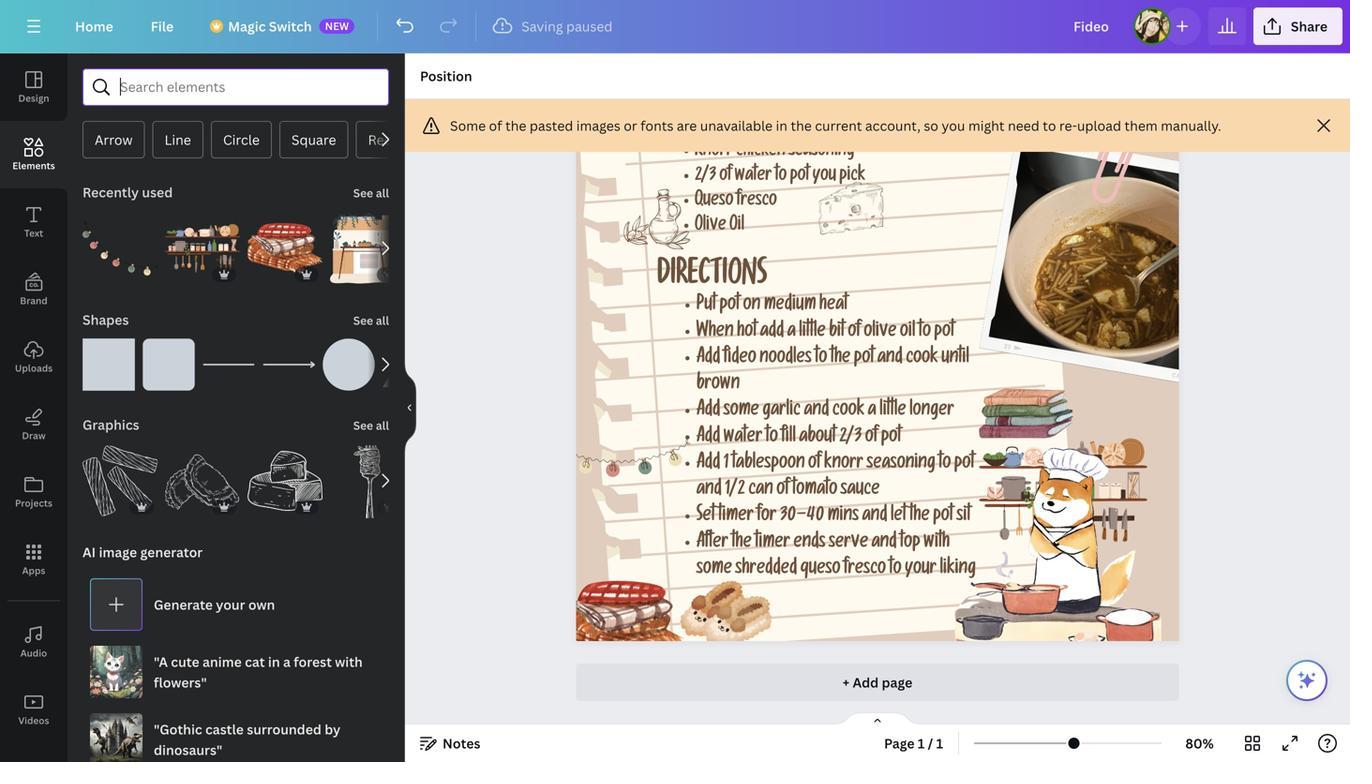 Task type: vqa. For each thing, say whether or not it's contained in the screenshot.
5th Trimming, Start Edge slider from the left
no



Task type: describe. For each thing, give the bounding box(es) containing it.
ai image generator
[[83, 544, 203, 561]]

file button
[[136, 8, 189, 45]]

1 vertical spatial cook
[[833, 402, 865, 422]]

square button
[[279, 121, 348, 159]]

"gothic
[[154, 721, 202, 739]]

directions
[[657, 263, 767, 295]]

of up 'tomato'
[[809, 455, 821, 475]]

see all button for recently used
[[351, 174, 391, 211]]

ends
[[794, 534, 826, 554]]

1 add this line to the canvas image from the left
[[203, 339, 255, 391]]

arrow
[[95, 131, 133, 149]]

and left let
[[863, 508, 888, 528]]

2/3 inside put pot on medium heat when hot add a little bit of olive oil to pot add fideo noodles to the pot and cook until brown add some garlic and cook a little longer add water to fill about 2/3 of pot add 1 tablespoon of knorr seasoning to pot and 1/2 can of tomato sauce set timer for 30-40 mins and let the pot sit after the timer ends serve and top with some shredded queso fresco to your liking
[[840, 429, 862, 448]]

new
[[325, 19, 349, 33]]

generate
[[154, 596, 213, 614]]

oil
[[730, 218, 745, 237]]

magic
[[228, 17, 266, 35]]

generator
[[140, 544, 203, 561]]

and up about
[[804, 402, 829, 422]]

fill
[[782, 429, 796, 448]]

see for graphics
[[353, 418, 373, 433]]

re-
[[1060, 117, 1078, 135]]

share
[[1291, 17, 1328, 35]]

brown
[[697, 376, 740, 396]]

side panel tab list
[[0, 53, 68, 763]]

all for shapes
[[376, 313, 389, 328]]

line button
[[152, 121, 203, 159]]

shapes
[[83, 311, 129, 329]]

medium
[[764, 297, 816, 316]]

images
[[577, 117, 621, 135]]

surrounded
[[247, 721, 322, 739]]

longer
[[910, 402, 955, 422]]

serve
[[829, 534, 869, 554]]

1 inside put pot on medium heat when hot add a little bit of olive oil to pot add fideo noodles to the pot and cook until brown add some garlic and cook a little longer add water to fill about 2/3 of pot add 1 tablespoon of knorr seasoning to pot and 1/2 can of tomato sauce set timer for 30-40 mins and let the pot sit after the timer ends serve and top with some shredded queso fresco to your liking
[[724, 455, 729, 475]]

0 horizontal spatial your
[[216, 596, 245, 614]]

1 horizontal spatial timer
[[755, 534, 791, 554]]

videos
[[18, 715, 49, 727]]

square
[[292, 131, 336, 149]]

of right can
[[777, 482, 789, 501]]

apps
[[22, 565, 45, 577]]

bit
[[829, 323, 845, 343]]

position
[[420, 67, 472, 85]]

for
[[757, 508, 777, 528]]

see all button for shapes
[[351, 301, 391, 339]]

add inside button
[[853, 674, 879, 692]]

see all for shapes
[[353, 313, 389, 328]]

uploads button
[[0, 324, 68, 391]]

the down bit
[[831, 350, 851, 369]]

dinosaurs"
[[154, 741, 223, 759]]

anime
[[203, 653, 242, 671]]

page
[[882, 674, 913, 692]]

homely kitchen interior with bar stools, modern table and food ingredients on it. hygge design of dining room. cozy and comfortable minimalist cooking area. vector illustration in flat style image
[[330, 211, 405, 286]]

of right about
[[865, 429, 878, 448]]

christmas lights hanging strings. image
[[83, 211, 158, 286]]

set
[[697, 508, 715, 528]]

to left re-
[[1043, 117, 1057, 135]]

the right let
[[910, 508, 930, 528]]

to right 'oil'
[[919, 323, 931, 343]]

80% button
[[1170, 729, 1231, 759]]

40
[[807, 508, 825, 528]]

used
[[142, 183, 173, 201]]

audio
[[20, 647, 47, 660]]

watercolor cozy blankets image
[[248, 211, 323, 286]]

flowers"
[[154, 674, 207, 692]]

brand
[[20, 295, 48, 307]]

design button
[[0, 53, 68, 121]]

arrow button
[[83, 121, 145, 159]]

them
[[1125, 117, 1158, 135]]

elements
[[12, 159, 55, 172]]

"a
[[154, 653, 168, 671]]

of inside "knorr chicken seasoning 2/3 of water to pot you pick queso fresco olive oil"
[[720, 168, 732, 187]]

knorr
[[824, 455, 864, 475]]

recently used
[[83, 183, 173, 201]]

square image
[[83, 339, 135, 391]]

triangle up image
[[383, 339, 435, 391]]

pick
[[840, 168, 866, 187]]

apps button
[[0, 526, 68, 594]]

videos button
[[0, 676, 68, 744]]

in inside "a cute anime cat in a forest with flowers"
[[268, 653, 280, 671]]

fresco inside "knorr chicken seasoning 2/3 of water to pot you pick queso fresco olive oil"
[[737, 193, 777, 212]]

0 vertical spatial cook
[[906, 350, 939, 369]]

water inside put pot on medium heat when hot add a little bit of olive oil to pot add fideo noodles to the pot and cook until brown add some garlic and cook a little longer add water to fill about 2/3 of pot add 1 tablespoon of knorr seasoning to pot and 1/2 can of tomato sauce set timer for 30-40 mins and let the pot sit after the timer ends serve and top with some shredded queso fresco to your liking
[[724, 429, 763, 448]]

saving
[[522, 17, 563, 35]]

are
[[677, 117, 697, 135]]

draw
[[22, 430, 46, 442]]

saving paused status
[[484, 15, 622, 38]]

1 horizontal spatial little
[[880, 402, 907, 422]]

magic switch
[[228, 17, 312, 35]]

projects button
[[0, 459, 68, 526]]

shredded
[[736, 561, 797, 580]]

graphics
[[83, 416, 139, 434]]

uploads
[[15, 362, 53, 375]]

2 add this line to the canvas image from the left
[[263, 339, 315, 391]]

seasoning inside "knorr chicken seasoning 2/3 of water to pot you pick queso fresco olive oil"
[[789, 143, 855, 162]]

so
[[924, 117, 939, 135]]

0 vertical spatial some
[[724, 402, 760, 422]]

manually.
[[1161, 117, 1222, 135]]

on
[[743, 297, 761, 316]]

oil
[[900, 323, 916, 343]]

Search elements search field
[[120, 69, 352, 105]]

and down olive
[[878, 350, 903, 369]]

cat
[[245, 653, 265, 671]]

draw button
[[0, 391, 68, 459]]

fideo
[[724, 350, 757, 369]]

hot
[[737, 323, 757, 343]]

+ add page
[[843, 674, 913, 692]]

heat
[[820, 297, 848, 316]]

a inside "a cute anime cat in a forest with flowers"
[[283, 653, 291, 671]]

2/3 inside "knorr chicken seasoning 2/3 of water to pot you pick queso fresco olive oil"
[[695, 168, 717, 187]]

mins
[[828, 508, 859, 528]]

liking
[[940, 561, 976, 580]]

1/2
[[725, 482, 745, 501]]

brand button
[[0, 256, 68, 324]]



Task type: locate. For each thing, give the bounding box(es) containing it.
ai
[[83, 544, 96, 561]]

home link
[[60, 8, 128, 45]]

hide image
[[404, 363, 416, 453]]

80%
[[1186, 735, 1214, 753]]

put
[[697, 297, 717, 316]]

image
[[99, 544, 137, 561]]

a left forest
[[283, 653, 291, 671]]

0 vertical spatial seasoning
[[789, 143, 855, 162]]

in
[[776, 117, 788, 135], [268, 653, 280, 671]]

olive
[[864, 323, 897, 343]]

see all
[[353, 185, 389, 201], [353, 313, 389, 328], [353, 418, 389, 433]]

see all left hide image
[[353, 418, 389, 433]]

upload
[[1078, 117, 1122, 135]]

saving paused
[[522, 17, 613, 35]]

2 see all from the top
[[353, 313, 389, 328]]

see up the homely kitchen interior with bar stools, modern table and food ingredients on it. hygge design of dining room. cozy and comfortable minimalist cooking area. vector illustration in flat style image at the left of page
[[353, 185, 373, 201]]

chicken
[[737, 143, 786, 162]]

with inside put pot on medium heat when hot add a little bit of olive oil to pot add fideo noodles to the pot and cook until brown add some garlic and cook a little longer add water to fill about 2/3 of pot add 1 tablespoon of knorr seasoning to pot and 1/2 can of tomato sauce set timer for 30-40 mins and let the pot sit after the timer ends serve and top with some shredded queso fresco to your liking
[[924, 534, 950, 554]]

1 horizontal spatial cook
[[906, 350, 939, 369]]

1 horizontal spatial a
[[788, 323, 796, 343]]

2 vertical spatial see all button
[[351, 406, 391, 444]]

generate your own
[[154, 596, 275, 614]]

1 vertical spatial fresco
[[844, 561, 886, 580]]

1 vertical spatial with
[[335, 653, 363, 671]]

0 vertical spatial little
[[799, 323, 826, 343]]

see
[[353, 185, 373, 201], [353, 313, 373, 328], [353, 418, 373, 433]]

text button
[[0, 189, 68, 256]]

might
[[969, 117, 1005, 135]]

1 vertical spatial seasoning
[[867, 455, 936, 475]]

1 horizontal spatial 1
[[918, 735, 925, 753]]

noodles
[[760, 350, 812, 369]]

own
[[248, 596, 275, 614]]

in right cat
[[268, 653, 280, 671]]

white circle shape image
[[323, 339, 375, 391]]

pot inside "knorr chicken seasoning 2/3 of water to pot you pick queso fresco olive oil"
[[790, 168, 810, 187]]

some down brown on the right of the page
[[724, 402, 760, 422]]

olive
[[695, 218, 727, 237]]

pot down olive
[[854, 350, 875, 369]]

and left top
[[872, 534, 897, 554]]

little left bit
[[799, 323, 826, 343]]

+ add page button
[[576, 664, 1180, 702]]

top
[[900, 534, 921, 554]]

pot left the on
[[720, 297, 740, 316]]

pot up sit at the bottom of the page
[[955, 455, 975, 475]]

3 see from the top
[[353, 418, 373, 433]]

seasoning down some of the pasted images or fonts are unavailable in the current account, so you might need to re-upload them manually.
[[789, 143, 855, 162]]

1 vertical spatial see
[[353, 313, 373, 328]]

1 vertical spatial see all
[[353, 313, 389, 328]]

to down 'longer'
[[939, 455, 951, 475]]

you inside "knorr chicken seasoning 2/3 of water to pot you pick queso fresco olive oil"
[[813, 168, 837, 187]]

timer down 1/2 at the bottom right of the page
[[719, 508, 754, 528]]

0 vertical spatial water
[[735, 168, 772, 187]]

group
[[83, 200, 158, 286], [165, 200, 240, 286], [248, 200, 323, 286], [330, 211, 405, 286], [83, 327, 135, 391], [143, 327, 195, 391], [323, 327, 375, 391], [83, 432, 158, 519], [248, 432, 323, 519], [165, 444, 240, 519], [330, 444, 405, 519]]

main menu bar
[[0, 0, 1351, 53]]

all up triangle up image
[[376, 313, 389, 328]]

your
[[905, 561, 937, 580], [216, 596, 245, 614]]

little left 'longer'
[[880, 402, 907, 422]]

0 vertical spatial a
[[788, 323, 796, 343]]

0 vertical spatial see
[[353, 185, 373, 201]]

0 horizontal spatial cook
[[833, 402, 865, 422]]

1 horizontal spatial seasoning
[[867, 455, 936, 475]]

pot up until
[[935, 323, 955, 343]]

tablespoon
[[732, 455, 805, 475]]

1 vertical spatial all
[[376, 313, 389, 328]]

recently
[[83, 183, 139, 201]]

need
[[1008, 117, 1040, 135]]

see all for graphics
[[353, 418, 389, 433]]

0 vertical spatial see all
[[353, 185, 389, 201]]

graphics button
[[81, 406, 141, 444]]

1 vertical spatial in
[[268, 653, 280, 671]]

olive oil hand drawn image
[[624, 189, 691, 249]]

circle button
[[211, 121, 272, 159]]

notes
[[443, 735, 481, 753]]

0 horizontal spatial fresco
[[737, 193, 777, 212]]

see all button down rectangle
[[351, 174, 391, 211]]

1 vertical spatial a
[[868, 402, 877, 422]]

1 vertical spatial your
[[216, 596, 245, 614]]

share button
[[1254, 8, 1343, 45]]

0 horizontal spatial 2/3
[[695, 168, 717, 187]]

to inside "knorr chicken seasoning 2/3 of water to pot you pick queso fresco olive oil"
[[775, 168, 787, 187]]

some down the "after"
[[697, 561, 732, 580]]

1 horizontal spatial your
[[905, 561, 937, 580]]

page
[[884, 735, 915, 753]]

2 see from the top
[[353, 313, 373, 328]]

water up tablespoon
[[724, 429, 763, 448]]

your left own
[[216, 596, 245, 614]]

see all button down the homely kitchen interior with bar stools, modern table and food ingredients on it. hygge design of dining room. cozy and comfortable minimalist cooking area. vector illustration in flat style image at the left of page
[[351, 301, 391, 339]]

1 horizontal spatial fresco
[[844, 561, 886, 580]]

add this line to the canvas image
[[203, 339, 255, 391], [263, 339, 315, 391]]

/
[[928, 735, 934, 753]]

with right forest
[[335, 653, 363, 671]]

current
[[815, 117, 862, 135]]

pot right about
[[881, 429, 902, 448]]

notes button
[[413, 729, 488, 759]]

see all up white circle shape image
[[353, 313, 389, 328]]

you right so at the right top
[[942, 117, 966, 135]]

see left hide image
[[353, 418, 373, 433]]

all
[[376, 185, 389, 201], [376, 313, 389, 328], [376, 418, 389, 433]]

by
[[325, 721, 341, 739]]

of
[[489, 117, 502, 135], [720, 168, 732, 187], [848, 323, 861, 343], [865, 429, 878, 448], [809, 455, 821, 475], [777, 482, 789, 501]]

with inside "a cute anime cat in a forest with flowers"
[[335, 653, 363, 671]]

fresco down serve
[[844, 561, 886, 580]]

unavailable
[[700, 117, 773, 135]]

3 all from the top
[[376, 418, 389, 433]]

0 horizontal spatial add this line to the canvas image
[[203, 339, 255, 391]]

1 see all from the top
[[353, 185, 389, 201]]

to left fill
[[766, 429, 778, 448]]

to
[[1043, 117, 1057, 135], [775, 168, 787, 187], [919, 323, 931, 343], [815, 350, 828, 369], [766, 429, 778, 448], [939, 455, 951, 475], [890, 561, 902, 580]]

0 horizontal spatial little
[[799, 323, 826, 343]]

0 vertical spatial fresco
[[737, 193, 777, 212]]

1 vertical spatial some
[[697, 561, 732, 580]]

home
[[75, 17, 113, 35]]

some
[[450, 117, 486, 135]]

shapes button
[[81, 301, 131, 339]]

fresco up the oil
[[737, 193, 777, 212]]

with
[[924, 534, 950, 554], [335, 653, 363, 671]]

rectangle button
[[356, 121, 443, 159]]

1 vertical spatial little
[[880, 402, 907, 422]]

forest
[[294, 653, 332, 671]]

2/3 down "knorr"
[[695, 168, 717, 187]]

3 see all from the top
[[353, 418, 389, 433]]

put pot on medium heat when hot add a little bit of olive oil to pot add fideo noodles to the pot and cook until brown add some garlic and cook a little longer add water to fill about 2/3 of pot add 1 tablespoon of knorr seasoning to pot and 1/2 can of tomato sauce set timer for 30-40 mins and let the pot sit after the timer ends serve and top with some shredded queso fresco to your liking
[[697, 297, 976, 580]]

to down the chicken
[[775, 168, 787, 187]]

1 all from the top
[[376, 185, 389, 201]]

1 left /
[[918, 735, 925, 753]]

1 horizontal spatial add this line to the canvas image
[[263, 339, 315, 391]]

all for graphics
[[376, 418, 389, 433]]

0 horizontal spatial with
[[335, 653, 363, 671]]

2 vertical spatial see
[[353, 418, 373, 433]]

a left 'longer'
[[868, 402, 877, 422]]

elements button
[[0, 121, 68, 189]]

timer down for
[[755, 534, 791, 554]]

add
[[697, 350, 721, 369], [697, 402, 721, 422], [697, 429, 721, 448], [697, 455, 721, 475], [853, 674, 879, 692]]

add this line to the canvas image right rounded square image
[[203, 339, 255, 391]]

queso
[[695, 193, 734, 212]]

file
[[151, 17, 174, 35]]

0 vertical spatial your
[[905, 561, 937, 580]]

2 vertical spatial all
[[376, 418, 389, 433]]

cook
[[906, 350, 939, 369], [833, 402, 865, 422]]

2/3
[[695, 168, 717, 187], [840, 429, 862, 448]]

2 vertical spatial a
[[283, 653, 291, 671]]

cook down 'oil'
[[906, 350, 939, 369]]

1 horizontal spatial in
[[776, 117, 788, 135]]

see for shapes
[[353, 313, 373, 328]]

fresco inside put pot on medium heat when hot add a little bit of olive oil to pot add fideo noodles to the pot and cook until brown add some garlic and cook a little longer add water to fill about 2/3 of pot add 1 tablespoon of knorr seasoning to pot and 1/2 can of tomato sauce set timer for 30-40 mins and let the pot sit after the timer ends serve and top with some shredded queso fresco to your liking
[[844, 561, 886, 580]]

show pages image
[[833, 712, 923, 727]]

water inside "knorr chicken seasoning 2/3 of water to pot you pick queso fresco olive oil"
[[735, 168, 772, 187]]

1 see all button from the top
[[351, 174, 391, 211]]

your inside put pot on medium heat when hot add a little bit of olive oil to pot add fideo noodles to the pot and cook until brown add some garlic and cook a little longer add water to fill about 2/3 of pot add 1 tablespoon of knorr seasoning to pot and 1/2 can of tomato sauce set timer for 30-40 mins and let the pot sit after the timer ends serve and top with some shredded queso fresco to your liking
[[905, 561, 937, 580]]

cook up about
[[833, 402, 865, 422]]

pot
[[790, 168, 810, 187], [720, 297, 740, 316], [935, 323, 955, 343], [854, 350, 875, 369], [881, 429, 902, 448], [955, 455, 975, 475], [933, 508, 954, 528]]

account,
[[866, 117, 921, 135]]

0 vertical spatial 2/3
[[695, 168, 717, 187]]

2 all from the top
[[376, 313, 389, 328]]

1 right /
[[937, 735, 944, 753]]

pot left 'pick'
[[790, 168, 810, 187]]

add this line to the canvas image left white circle shape image
[[263, 339, 315, 391]]

1 vertical spatial you
[[813, 168, 837, 187]]

the left current at the right top of page
[[791, 117, 812, 135]]

cute
[[171, 653, 199, 671]]

sit
[[957, 508, 971, 528]]

position button
[[413, 61, 480, 91]]

2 horizontal spatial a
[[868, 402, 877, 422]]

and left 1/2 at the bottom right of the page
[[697, 482, 722, 501]]

tomato
[[793, 482, 838, 501]]

text
[[24, 227, 43, 240]]

of right bit
[[848, 323, 861, 343]]

sauce
[[841, 482, 880, 501]]

1 vertical spatial timer
[[755, 534, 791, 554]]

all for recently used
[[376, 185, 389, 201]]

see all button for graphics
[[351, 406, 391, 444]]

rectangle
[[368, 131, 431, 149]]

0 horizontal spatial in
[[268, 653, 280, 671]]

to right noodles
[[815, 350, 828, 369]]

little
[[799, 323, 826, 343], [880, 402, 907, 422]]

kitchen shelves illustration image
[[165, 211, 240, 286]]

of right some
[[489, 117, 502, 135]]

0 vertical spatial timer
[[719, 508, 754, 528]]

of up "queso"
[[720, 168, 732, 187]]

1 vertical spatial see all button
[[351, 301, 391, 339]]

2 horizontal spatial 1
[[937, 735, 944, 753]]

0 horizontal spatial 1
[[724, 455, 729, 475]]

a right add
[[788, 323, 796, 343]]

see for recently used
[[353, 185, 373, 201]]

seasoning inside put pot on medium heat when hot add a little bit of olive oil to pot add fideo noodles to the pot and cook until brown add some garlic and cook a little longer add water to fill about 2/3 of pot add 1 tablespoon of knorr seasoning to pot and 1/2 can of tomato sauce set timer for 30-40 mins and let the pot sit after the timer ends serve and top with some shredded queso fresco to your liking
[[867, 455, 936, 475]]

0 vertical spatial see all button
[[351, 174, 391, 211]]

all left hide image
[[376, 418, 389, 433]]

to down top
[[890, 561, 902, 580]]

with right top
[[924, 534, 950, 554]]

see all button
[[351, 174, 391, 211], [351, 301, 391, 339], [351, 406, 391, 444]]

rounded square image
[[143, 339, 195, 391]]

2 see all button from the top
[[351, 301, 391, 339]]

seasoning up sauce
[[867, 455, 936, 475]]

canva assistant image
[[1296, 670, 1319, 692]]

can
[[749, 482, 774, 501]]

1 vertical spatial water
[[724, 429, 763, 448]]

knorr chicken seasoning 2/3 of water to pot you pick queso fresco olive oil
[[695, 143, 866, 237]]

0 vertical spatial all
[[376, 185, 389, 201]]

Design title text field
[[1059, 8, 1126, 45]]

2/3 up knorr
[[840, 429, 862, 448]]

some of the pasted images or fonts are unavailable in the current account, so you might need to re-upload them manually.
[[450, 117, 1222, 135]]

0 vertical spatial in
[[776, 117, 788, 135]]

1 horizontal spatial 2/3
[[840, 429, 862, 448]]

page 1 / 1
[[884, 735, 944, 753]]

water down the chicken
[[735, 168, 772, 187]]

+
[[843, 674, 850, 692]]

1 vertical spatial 2/3
[[840, 429, 862, 448]]

0 horizontal spatial you
[[813, 168, 837, 187]]

3 see all button from the top
[[351, 406, 391, 444]]

you left 'pick'
[[813, 168, 837, 187]]

1 horizontal spatial you
[[942, 117, 966, 135]]

see up white circle shape image
[[353, 313, 373, 328]]

30-
[[780, 508, 807, 528]]

see all for recently used
[[353, 185, 389, 201]]

1 horizontal spatial with
[[924, 534, 950, 554]]

pot left sit at the bottom of the page
[[933, 508, 954, 528]]

all down rectangle button
[[376, 185, 389, 201]]

the left 'pasted'
[[506, 117, 527, 135]]

0 vertical spatial you
[[942, 117, 966, 135]]

in up the chicken
[[776, 117, 788, 135]]

0 horizontal spatial timer
[[719, 508, 754, 528]]

your down top
[[905, 561, 937, 580]]

0 horizontal spatial a
[[283, 653, 291, 671]]

0 horizontal spatial seasoning
[[789, 143, 855, 162]]

circle
[[223, 131, 260, 149]]

see all button left hide image
[[351, 406, 391, 444]]

the right the "after"
[[732, 534, 752, 554]]

or
[[624, 117, 638, 135]]

1 up 1/2 at the bottom right of the page
[[724, 455, 729, 475]]

"gothic castle surrounded by dinosaurs"
[[154, 721, 341, 759]]

0 vertical spatial with
[[924, 534, 950, 554]]

2 vertical spatial see all
[[353, 418, 389, 433]]

see all up the homely kitchen interior with bar stools, modern table and food ingredients on it. hygge design of dining room. cozy and comfortable minimalist cooking area. vector illustration in flat style image at the left of page
[[353, 185, 389, 201]]

knorr
[[695, 143, 733, 162]]

fonts
[[641, 117, 674, 135]]

1 see from the top
[[353, 185, 373, 201]]



